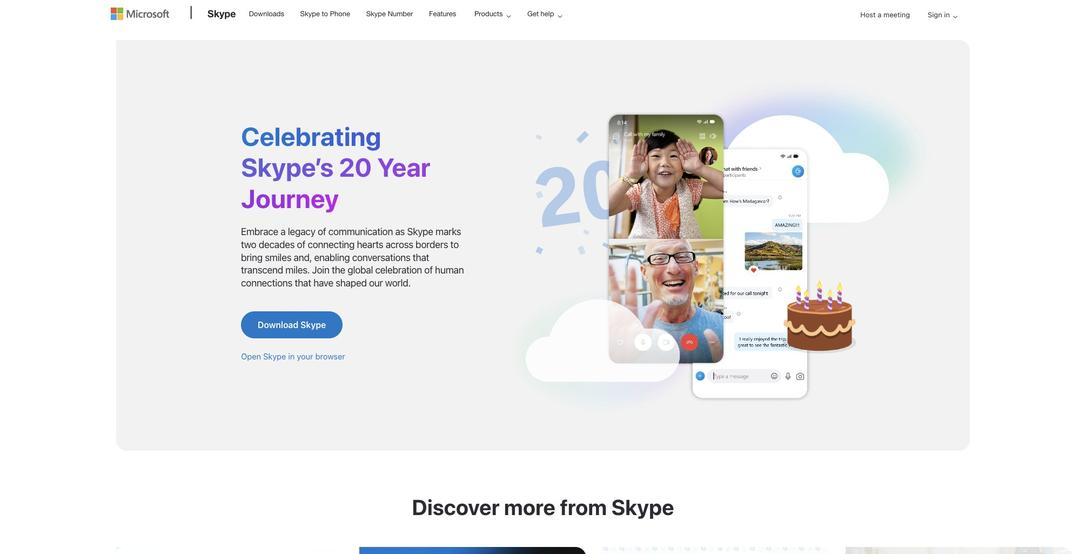 Task type: describe. For each thing, give the bounding box(es) containing it.
a for embrace
[[281, 226, 286, 237]]

human
[[435, 265, 464, 276]]

enabling
[[314, 252, 350, 263]]

discover more from skype
[[412, 494, 675, 520]]

global
[[348, 265, 373, 276]]

host a meeting link
[[852, 1, 919, 29]]

sign
[[928, 10, 943, 19]]

0 vertical spatial to
[[322, 10, 328, 18]]

get
[[528, 10, 539, 18]]

legacy
[[288, 226, 316, 237]]

download skype
[[258, 320, 326, 330]]

0 vertical spatial of
[[318, 226, 326, 237]]

get help button
[[519, 1, 571, 27]]

skype number
[[366, 10, 413, 18]]

open skype in your browser link
[[241, 352, 345, 361]]

and,
[[294, 252, 312, 263]]

from
[[560, 494, 607, 520]]

more
[[504, 494, 556, 520]]

host a meeting
[[861, 10, 911, 19]]

marks
[[436, 226, 461, 237]]

host
[[861, 10, 876, 19]]

1 horizontal spatial in
[[945, 10, 951, 19]]

features link
[[424, 1, 461, 26]]

bring
[[241, 252, 263, 263]]

picture of skype logo and cake celebrating 20 years of skype image
[[116, 547, 343, 554]]

celebrating
[[241, 121, 382, 151]]

skype link
[[202, 1, 242, 30]]

connecting
[[308, 239, 355, 250]]

have
[[314, 278, 334, 289]]

year
[[377, 152, 431, 182]]

downloads
[[249, 10, 284, 18]]

our
[[369, 278, 383, 289]]

1 vertical spatial of
[[297, 239, 306, 250]]

celebrating skype's 20 year journey
[[241, 121, 431, 214]]

20
[[339, 152, 372, 182]]

conversations
[[352, 252, 411, 263]]

picture of skype modern message chat with side bar. image
[[603, 547, 830, 554]]

celebrating skype's 20 year journey main content
[[0, 35, 1087, 554]]

meeting
[[884, 10, 911, 19]]

transcend
[[241, 265, 283, 276]]

two
[[241, 239, 257, 250]]

a for host
[[878, 10, 882, 19]]

skype to phone link
[[296, 1, 355, 26]]

smiles
[[265, 252, 292, 263]]

celebration
[[376, 265, 422, 276]]

journey
[[241, 183, 339, 214]]

1 vertical spatial that
[[295, 278, 311, 289]]

picture of skype light stage call in progress with bing backgrounds and text bing backgrounds in skype. image
[[360, 547, 587, 554]]

2 vertical spatial of
[[425, 265, 433, 276]]

download skype link
[[241, 312, 343, 339]]



Task type: vqa. For each thing, say whether or not it's contained in the screenshot.
legacy
yes



Task type: locate. For each thing, give the bounding box(es) containing it.
miles.
[[286, 265, 310, 276]]

across
[[386, 239, 414, 250]]

phone
[[330, 10, 350, 18]]

2 horizontal spatial of
[[425, 265, 433, 276]]

of
[[318, 226, 326, 237], [297, 239, 306, 250], [425, 265, 433, 276]]

skype inside embrace a legacy of communication as skype marks two decades of connecting hearts across borders to bring smiles and, enabling conversations that transcend miles. join the global celebration of human connections that have shaped our world.
[[407, 226, 434, 237]]

products
[[475, 10, 503, 18]]

the
[[332, 265, 346, 276]]

1 horizontal spatial a
[[878, 10, 882, 19]]

discover
[[412, 494, 500, 520]]

that down "miles."
[[295, 278, 311, 289]]

sign in
[[928, 10, 951, 19]]

1 horizontal spatial that
[[413, 252, 429, 263]]

of down legacy
[[297, 239, 306, 250]]

menu bar
[[111, 1, 976, 57]]

to
[[322, 10, 328, 18], [451, 239, 459, 250]]

skype's
[[241, 152, 334, 182]]

0 horizontal spatial in
[[288, 352, 295, 361]]

that down borders
[[413, 252, 429, 263]]

your
[[297, 352, 313, 361]]

that
[[413, 252, 429, 263], [295, 278, 311, 289]]

a up the decades
[[281, 226, 286, 237]]

embrace
[[241, 226, 279, 237]]

open
[[241, 352, 261, 361]]

embrace a legacy of communication as skype marks two decades of connecting hearts across borders to bring smiles and, enabling conversations that transcend miles. join the global celebration of human connections that have shaped our world.
[[241, 226, 464, 289]]

skype number link
[[362, 1, 418, 26]]

0 vertical spatial that
[[413, 252, 429, 263]]

skype
[[208, 8, 236, 19], [300, 10, 320, 18], [366, 10, 386, 18], [407, 226, 434, 237], [301, 320, 326, 330], [263, 352, 286, 361], [612, 494, 675, 520]]

open skype in your browser
[[241, 352, 345, 361]]

0 vertical spatial a
[[878, 10, 882, 19]]

number
[[388, 10, 413, 18]]

downloads link
[[244, 1, 289, 26]]

of up connecting
[[318, 226, 326, 237]]

a inside 'link'
[[878, 10, 882, 19]]

a inside embrace a legacy of communication as skype marks two decades of connecting hearts across borders to bring smiles and, enabling conversations that transcend miles. join the global celebration of human connections that have shaped our world.
[[281, 226, 286, 237]]

arrow down image
[[950, 10, 963, 23]]

sign in link
[[920, 1, 963, 29]]

1 vertical spatial a
[[281, 226, 286, 237]]

connections
[[241, 278, 293, 289]]

decades
[[259, 239, 295, 250]]

in right sign
[[945, 10, 951, 19]]

get help
[[528, 10, 554, 18]]

download
[[258, 320, 299, 330]]

0 horizontal spatial a
[[281, 226, 286, 237]]

microsoft image
[[111, 8, 169, 20]]

products button
[[466, 1, 520, 27]]

0 vertical spatial in
[[945, 10, 951, 19]]

of left human
[[425, 265, 433, 276]]

1 horizontal spatial of
[[318, 226, 326, 237]]

in inside main content
[[288, 352, 295, 361]]

join
[[312, 265, 330, 276]]

1 vertical spatial to
[[451, 239, 459, 250]]

in
[[945, 10, 951, 19], [288, 352, 295, 361]]

1 vertical spatial in
[[288, 352, 295, 361]]

to inside embrace a legacy of communication as skype marks two decades of connecting hearts across borders to bring smiles and, enabling conversations that transcend miles. join the global celebration of human connections that have shaped our world.
[[451, 239, 459, 250]]

communication
[[329, 226, 393, 237]]

shaped
[[336, 278, 367, 289]]

hearts
[[357, 239, 384, 250]]

skype to phone
[[300, 10, 350, 18]]

help
[[541, 10, 554, 18]]

as
[[395, 226, 405, 237]]

world.
[[385, 278, 411, 289]]

0 horizontal spatial of
[[297, 239, 306, 250]]

browser
[[316, 352, 345, 361]]

features
[[429, 10, 457, 18]]

a
[[878, 10, 882, 19], [281, 226, 286, 237]]

to down marks
[[451, 239, 459, 250]]

1 horizontal spatial to
[[451, 239, 459, 250]]

great video calling with skype image
[[501, 72, 938, 418]]

0 horizontal spatial that
[[295, 278, 311, 289]]

a right 'host' in the top of the page
[[878, 10, 882, 19]]

to left phone
[[322, 10, 328, 18]]

borders
[[416, 239, 448, 250]]

menu bar containing host a meeting
[[111, 1, 976, 57]]

0 horizontal spatial to
[[322, 10, 328, 18]]

in left your
[[288, 352, 295, 361]]



